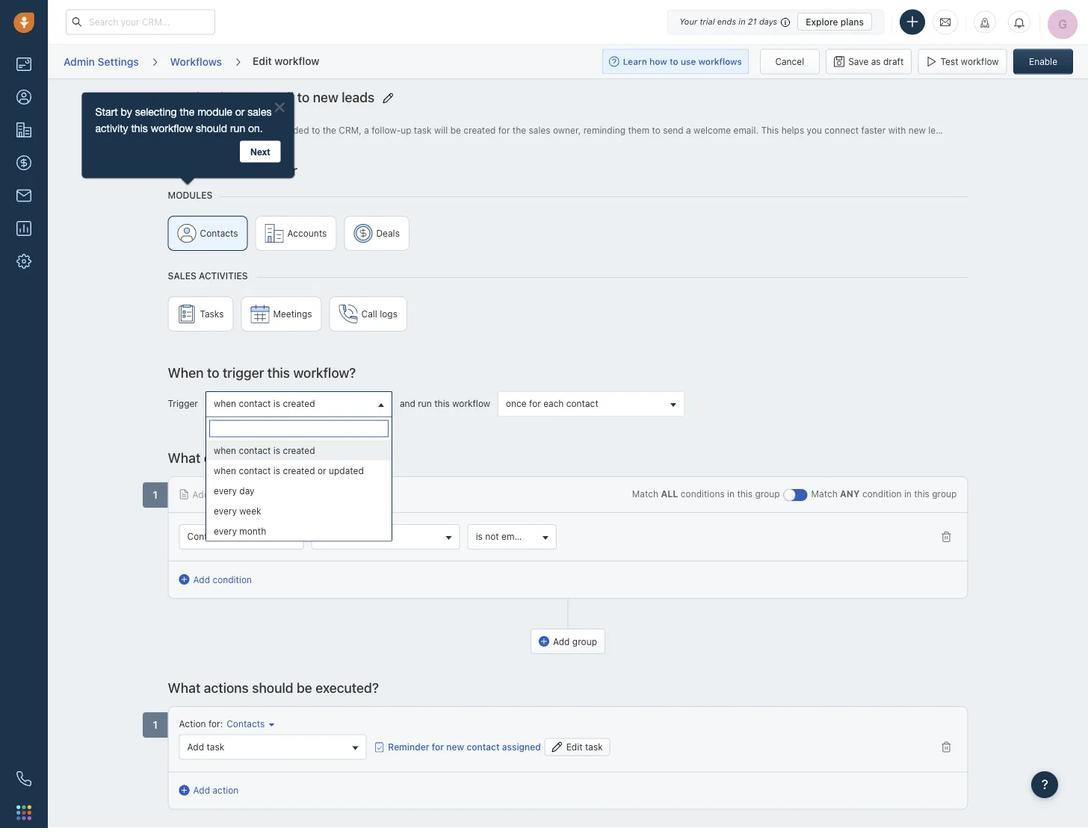 Task type: locate. For each thing, give the bounding box(es) containing it.
workflow right test
[[961, 56, 999, 67]]

list box
[[206, 441, 392, 541]]

2 vertical spatial when
[[214, 466, 236, 476]]

be left executed?
[[297, 680, 312, 696]]

helps
[[781, 124, 804, 135]]

0 horizontal spatial welcome
[[203, 89, 258, 105]]

to right the email
[[297, 89, 310, 105]]

workflow right run
[[221, 162, 277, 178]]

the left sales
[[513, 124, 526, 135]]

1 vertical spatial what
[[168, 680, 200, 696]]

is not empty
[[476, 531, 528, 542]]

crm,
[[339, 124, 362, 135]]

task right assigned
[[585, 742, 603, 752]]

0 vertical spatial group
[[168, 216, 968, 258]]

0 vertical spatial contacts button
[[168, 216, 248, 251]]

each
[[543, 398, 564, 409]]

not
[[485, 531, 499, 542]]

add inside add action link
[[193, 785, 210, 796]]

a right crm,
[[364, 124, 369, 135]]

workflow
[[275, 54, 319, 67], [961, 56, 999, 67], [221, 162, 277, 178], [452, 398, 490, 409]]

when for when contact is created dropdown button
[[214, 398, 236, 409]]

call
[[361, 309, 377, 319]]

edit task button
[[545, 738, 610, 756]]

2 match from the left
[[811, 489, 838, 499]]

0 vertical spatial welcome
[[203, 89, 258, 105]]

when contact is created down when to trigger this workflow?
[[214, 398, 315, 409]]

every week
[[214, 506, 261, 516]]

3 every from the top
[[214, 526, 237, 537]]

1 every from the top
[[214, 486, 237, 496]]

0 horizontal spatial match
[[632, 489, 658, 499]]

contact left assigned
[[467, 742, 500, 752]]

what down trigger
[[168, 450, 200, 466]]

1 vertical spatial should
[[252, 680, 293, 696]]

every
[[214, 486, 237, 496], [214, 506, 237, 516], [214, 526, 237, 537]]

contact down send welcome email to new leads at the top of page
[[238, 124, 271, 135]]

in right "any"
[[904, 489, 912, 499]]

to right added
[[312, 124, 320, 135]]

be right will on the top of the page
[[450, 124, 461, 135]]

every down "every day"
[[214, 506, 237, 516]]

send
[[168, 89, 199, 105]]

what up action
[[168, 680, 200, 696]]

2 when from the top
[[214, 445, 236, 456]]

group for sales activities
[[168, 296, 968, 339]]

when contact is created up when contact is created or updated
[[214, 445, 315, 456]]

group containing contacts
[[168, 216, 968, 258]]

when contact is created button
[[205, 391, 392, 417]]

freshworks switcher image
[[16, 806, 31, 821]]

in for ends
[[739, 17, 746, 27]]

updated
[[329, 466, 364, 476]]

0 vertical spatial condition
[[862, 489, 902, 499]]

in
[[739, 17, 746, 27], [727, 489, 735, 499], [904, 489, 912, 499]]

should left or
[[271, 450, 313, 466]]

enable button
[[1013, 49, 1073, 74]]

1 group from the top
[[168, 216, 968, 258]]

None search field
[[209, 420, 389, 438]]

2 a from the left
[[364, 124, 369, 135]]

created inside option
[[283, 466, 315, 476]]

deals
[[376, 228, 400, 238]]

accounts
[[287, 228, 327, 238]]

group containing tasks
[[168, 296, 968, 339]]

0 vertical spatial when contact is created
[[214, 398, 315, 409]]

your
[[679, 17, 697, 27]]

0 horizontal spatial the
[[323, 124, 336, 135]]

contacts
[[200, 228, 238, 238], [227, 719, 265, 729]]

met?
[[335, 450, 366, 466]]

in right all
[[727, 489, 735, 499]]

the
[[323, 124, 336, 135], [513, 124, 526, 135]]

should right actions in the bottom of the page
[[252, 680, 293, 696]]

match
[[632, 489, 658, 499], [811, 489, 838, 499]]

should
[[271, 450, 313, 466], [252, 680, 293, 696]]

2 horizontal spatial in
[[904, 489, 912, 499]]

2 when contact is created from the top
[[214, 445, 315, 456]]

when
[[184, 124, 209, 135], [168, 364, 204, 380]]

when contact is created inside when contact is created dropdown button
[[214, 398, 315, 409]]

sales left owner
[[320, 531, 342, 542]]

what conditions should be met?
[[168, 450, 366, 466]]

1 vertical spatial welcome
[[694, 124, 731, 135]]

0 horizontal spatial condition
[[213, 574, 252, 585]]

2 horizontal spatial task
[[585, 742, 603, 752]]

contact inside option
[[239, 445, 271, 456]]

0 vertical spatial be
[[450, 124, 461, 135]]

task for add task
[[207, 742, 224, 752]]

every down the every week
[[214, 526, 237, 537]]

contacts button up the add task button
[[223, 718, 275, 731]]

in left 21 in the top right of the page
[[739, 17, 746, 27]]

should for conditions
[[271, 450, 313, 466]]

match left "any"
[[811, 489, 838, 499]]

be left "met?" on the left bottom
[[316, 450, 332, 466]]

when contact is created inside when contact is created option
[[214, 445, 315, 456]]

1 when from the top
[[214, 398, 236, 409]]

1 vertical spatial group
[[168, 296, 968, 339]]

0 horizontal spatial sales
[[168, 271, 196, 281]]

1 horizontal spatial be
[[316, 450, 332, 466]]

0 vertical spatial what
[[168, 450, 200, 466]]

conditions right all
[[681, 489, 725, 499]]

0 vertical spatial sales
[[168, 271, 196, 281]]

is inside when contact is created option
[[273, 445, 280, 456]]

1 vertical spatial edit
[[566, 742, 583, 752]]

contact right each at top
[[566, 398, 598, 409]]

send
[[663, 124, 684, 135]]

created up when contact is created or updated option on the left bottom of page
[[283, 445, 315, 456]]

run
[[168, 162, 192, 178]]

match all conditions in this group
[[632, 489, 780, 499]]

3 when from the top
[[214, 466, 236, 476]]

sales
[[168, 271, 196, 281], [320, 531, 342, 542]]

week
[[239, 506, 261, 516]]

contact inside button
[[566, 398, 598, 409]]

new left leads
[[313, 89, 338, 105]]

them
[[628, 124, 650, 135]]

:
[[220, 719, 223, 729]]

plans
[[841, 16, 864, 27]]

edit up send welcome email to new leads at the top of page
[[253, 54, 272, 67]]

1 vertical spatial when
[[214, 445, 236, 456]]

condition down contact button
[[213, 574, 252, 585]]

when down send
[[184, 124, 209, 135]]

a right send
[[686, 124, 691, 135]]

1 vertical spatial when
[[168, 364, 204, 380]]

contacts right :
[[227, 719, 265, 729]]

conditions up "every day"
[[204, 450, 268, 466]]

every day option
[[206, 481, 392, 501]]

when contact is created option
[[206, 441, 392, 461]]

when for when to trigger this workflow?
[[168, 364, 204, 380]]

1 vertical spatial sales
[[320, 531, 342, 542]]

save as draft button
[[826, 49, 912, 74]]

and
[[400, 398, 415, 409]]

sales
[[529, 124, 550, 135]]

when up trigger
[[168, 364, 204, 380]]

task right up
[[414, 124, 432, 135]]

sales inside sales owner button
[[320, 531, 342, 542]]

you
[[807, 124, 822, 135]]

contact up day
[[239, 466, 271, 476]]

what
[[168, 450, 200, 466], [168, 680, 200, 696]]

welcome left email. on the right top
[[694, 124, 731, 135]]

2 vertical spatial be
[[297, 680, 312, 696]]

to left trigger
[[207, 364, 219, 380]]

edit workflow
[[253, 54, 319, 67]]

1 vertical spatial when contact is created
[[214, 445, 315, 456]]

every for every day
[[214, 486, 237, 496]]

workflow?
[[293, 364, 356, 380]]

edit for edit task
[[566, 742, 583, 752]]

0 vertical spatial when
[[214, 398, 236, 409]]

task
[[414, 124, 432, 135], [207, 742, 224, 752], [585, 742, 603, 752]]

1 vertical spatial every
[[214, 506, 237, 516]]

what for what conditions should be met?
[[168, 450, 200, 466]]

when contact is created or updated
[[214, 466, 364, 476]]

1 horizontal spatial sales
[[320, 531, 342, 542]]

1 horizontal spatial a
[[364, 124, 369, 135]]

group
[[755, 489, 780, 499], [932, 489, 957, 499], [212, 489, 237, 500], [572, 636, 597, 647]]

2 horizontal spatial a
[[686, 124, 691, 135]]

every for every month
[[214, 526, 237, 537]]

add inside add condition link
[[193, 574, 210, 585]]

2 horizontal spatial be
[[450, 124, 461, 135]]

deals button
[[344, 216, 409, 251]]

task for edit task
[[585, 742, 603, 752]]

contacts up activities
[[200, 228, 238, 238]]

be
[[450, 124, 461, 135], [316, 450, 332, 466], [297, 680, 312, 696]]

2 the from the left
[[513, 124, 526, 135]]

created down workflow?
[[283, 398, 315, 409]]

contact down when to trigger this workflow?
[[239, 398, 271, 409]]

1 when contact is created from the top
[[214, 398, 315, 409]]

created
[[464, 124, 496, 135], [283, 398, 315, 409], [283, 445, 315, 456], [283, 466, 315, 476]]

add action button
[[179, 784, 254, 799]]

0 horizontal spatial task
[[207, 742, 224, 752]]

edit inside button
[[566, 742, 583, 752]]

0 horizontal spatial in
[[727, 489, 735, 499]]

add action link
[[179, 784, 239, 797]]

admin settings
[[64, 55, 139, 67]]

welcome right send
[[203, 89, 258, 105]]

every day
[[214, 486, 255, 496]]

Search your CRM... text field
[[66, 9, 215, 35]]

group
[[168, 216, 968, 258], [168, 296, 968, 339]]

when for when a new contact is added to the crm, a follow-up task will be created for the sales owner, reminding them to send a welcome email. this helps you connect faster with new leads.
[[184, 124, 209, 135]]

add
[[193, 489, 209, 500], [193, 574, 210, 585], [553, 636, 570, 647], [187, 742, 204, 752], [193, 785, 210, 796]]

1 horizontal spatial welcome
[[694, 124, 731, 135]]

is inside when contact is created or updated option
[[273, 466, 280, 476]]

the left crm,
[[323, 124, 336, 135]]

in for condition
[[904, 489, 912, 499]]

phone image
[[16, 772, 31, 787]]

action
[[213, 785, 239, 796]]

0 vertical spatial should
[[271, 450, 313, 466]]

once for each contact
[[506, 398, 598, 409]]

0 vertical spatial edit
[[253, 54, 272, 67]]

explore plans
[[806, 16, 864, 27]]

created down when contact is created option
[[283, 466, 315, 476]]

when contact is created or updated option
[[206, 461, 392, 481]]

workflow up the email
[[275, 54, 319, 67]]

task down :
[[207, 742, 224, 752]]

0 vertical spatial every
[[214, 486, 237, 496]]

match for match all conditions in this group
[[632, 489, 658, 499]]

modules
[[168, 190, 212, 200]]

hotspot (open by clicking or pressing space/enter) alert dialog
[[80, 92, 296, 191]]

for down added
[[280, 162, 297, 178]]

1 horizontal spatial the
[[513, 124, 526, 135]]

workflows
[[170, 55, 222, 67]]

contacts button down modules
[[168, 216, 248, 251]]

1 horizontal spatial match
[[811, 489, 838, 499]]

1 horizontal spatial condition
[[862, 489, 902, 499]]

be for executed?
[[297, 680, 312, 696]]

a up run this workflow for
[[211, 124, 216, 135]]

add action
[[193, 785, 239, 796]]

meetings button
[[241, 296, 322, 331]]

condition right "any"
[[862, 489, 902, 499]]

is down when to trigger this workflow?
[[273, 398, 280, 409]]

settings
[[98, 55, 139, 67]]

1 vertical spatial condition
[[213, 574, 252, 585]]

every left day
[[214, 486, 237, 496]]

0 vertical spatial when
[[184, 124, 209, 135]]

2 vertical spatial every
[[214, 526, 237, 537]]

2 group from the top
[[168, 296, 968, 339]]

edit right assigned
[[566, 742, 583, 752]]

is up add group name for quick context
[[273, 466, 280, 476]]

new
[[313, 89, 338, 105], [219, 124, 236, 135], [909, 124, 926, 135], [446, 742, 464, 752]]

0 horizontal spatial a
[[211, 124, 216, 135]]

0 horizontal spatial be
[[297, 680, 312, 696]]

1 what from the top
[[168, 450, 200, 466]]

sales for sales activities
[[168, 271, 196, 281]]

1 the from the left
[[323, 124, 336, 135]]

when to trigger this workflow?
[[168, 364, 356, 380]]

meetings
[[273, 309, 312, 319]]

2 every from the top
[[214, 506, 237, 516]]

for left each at top
[[529, 398, 541, 409]]

1 horizontal spatial edit
[[566, 742, 583, 752]]

when inside option
[[214, 445, 236, 456]]

when inside dropdown button
[[214, 398, 236, 409]]

1 horizontal spatial conditions
[[681, 489, 725, 499]]

is up when contact is created or updated
[[273, 445, 280, 456]]

for right reminder
[[432, 742, 444, 752]]

1 horizontal spatial in
[[739, 17, 746, 27]]

1 vertical spatial contacts button
[[223, 718, 275, 731]]

logs
[[380, 309, 398, 319]]

phone element
[[9, 765, 39, 794]]

to
[[297, 89, 310, 105], [312, 124, 320, 135], [652, 124, 661, 135], [207, 364, 219, 380]]

match left all
[[632, 489, 658, 499]]

is left the not
[[476, 531, 483, 542]]

1 match from the left
[[632, 489, 658, 499]]

1 vertical spatial be
[[316, 450, 332, 466]]

0 horizontal spatial conditions
[[204, 450, 268, 466]]

will
[[434, 124, 448, 135]]

0 horizontal spatial edit
[[253, 54, 272, 67]]

sales left activities
[[168, 271, 196, 281]]

2 what from the top
[[168, 680, 200, 696]]

contact up when contact is created or updated
[[239, 445, 271, 456]]



Task type: describe. For each thing, give the bounding box(es) containing it.
sales for sales owner
[[320, 531, 342, 542]]

cancel
[[775, 56, 804, 67]]

for left sales
[[498, 124, 510, 135]]

contact button
[[179, 524, 304, 550]]

0 vertical spatial contacts
[[200, 228, 238, 238]]

context
[[304, 489, 336, 500]]

email image
[[940, 16, 951, 28]]

when inside option
[[214, 466, 236, 476]]

add for add condition
[[193, 574, 210, 585]]

ends
[[717, 17, 736, 27]]

created right will on the top of the page
[[464, 124, 496, 135]]

accounts button
[[255, 216, 337, 251]]

for right action
[[208, 719, 220, 729]]

contact
[[187, 531, 221, 542]]

edit task
[[566, 742, 603, 752]]

new right reminder
[[446, 742, 464, 752]]

what actions should be executed?
[[168, 680, 379, 696]]

every week option
[[206, 501, 392, 521]]

add group button
[[531, 629, 605, 654]]

should for actions
[[252, 680, 293, 696]]

every month
[[214, 526, 266, 537]]

for left quick
[[265, 489, 276, 500]]

what for what actions should be executed?
[[168, 680, 200, 696]]

be for met?
[[316, 450, 332, 466]]

in for conditions
[[727, 489, 735, 499]]

days
[[759, 17, 777, 27]]

explore plans link
[[798, 13, 872, 31]]

call logs
[[361, 309, 398, 319]]

21
[[748, 17, 757, 27]]

trigger
[[168, 398, 198, 409]]

new up run this workflow for
[[219, 124, 236, 135]]

when for list box containing when contact is created
[[214, 445, 236, 456]]

admin
[[64, 55, 95, 67]]

workflow inside button
[[961, 56, 999, 67]]

when a new contact is added to the crm, a follow-up task will be created for the sales owner, reminding them to send a welcome email. this helps you connect faster with new leads.
[[184, 124, 954, 135]]

name
[[239, 489, 262, 500]]

with
[[888, 124, 906, 135]]

contact inside option
[[239, 466, 271, 476]]

add task
[[187, 742, 224, 752]]

workflows link
[[169, 50, 223, 73]]

every month option
[[206, 521, 392, 541]]

all
[[661, 489, 678, 499]]

run
[[418, 398, 432, 409]]

when contact is created for when contact is created dropdown button
[[214, 398, 315, 409]]

activities
[[199, 271, 248, 281]]

every for every week
[[214, 506, 237, 516]]

save as draft
[[848, 56, 904, 67]]

1 vertical spatial conditions
[[681, 489, 725, 499]]

test workflow
[[941, 56, 999, 67]]

sales activities
[[168, 271, 248, 281]]

faster
[[861, 124, 886, 135]]

assigned
[[502, 742, 541, 752]]

owner
[[345, 531, 371, 542]]

reminder for new contact assigned
[[388, 742, 541, 752]]

added
[[282, 124, 309, 135]]

group for modules
[[168, 216, 968, 258]]

empty
[[502, 531, 528, 542]]

0 vertical spatial conditions
[[204, 450, 268, 466]]

once for each contact button
[[498, 391, 685, 417]]

1 vertical spatial contacts
[[227, 719, 265, 729]]

add condition
[[193, 574, 252, 585]]

is inside is not empty button
[[476, 531, 483, 542]]

is left added
[[273, 124, 280, 135]]

created inside dropdown button
[[283, 398, 315, 409]]

email.
[[734, 124, 759, 135]]

or
[[318, 466, 326, 476]]

1 horizontal spatial task
[[414, 124, 432, 135]]

run this workflow for
[[168, 162, 297, 178]]

test
[[941, 56, 958, 67]]

match for match any condition in this group
[[811, 489, 838, 499]]

test workflow button
[[918, 49, 1007, 74]]

for inside button
[[529, 398, 541, 409]]

1 a from the left
[[211, 124, 216, 135]]

list box containing when contact is created
[[206, 441, 392, 541]]

admin settings link
[[63, 50, 140, 73]]

add condition link
[[179, 573, 252, 586]]

new right the with
[[909, 124, 926, 135]]

connect
[[825, 124, 859, 135]]

leads
[[342, 89, 375, 105]]

any
[[840, 489, 860, 499]]

tasks
[[200, 309, 224, 319]]

reminding
[[583, 124, 626, 135]]

explore
[[806, 16, 838, 27]]

actions
[[204, 680, 249, 696]]

up
[[401, 124, 411, 135]]

this
[[761, 124, 779, 135]]

add group name for quick context
[[193, 489, 336, 500]]

to left send
[[652, 124, 661, 135]]

add for add group
[[553, 636, 570, 647]]

enable
[[1029, 56, 1057, 67]]

edit for edit workflow
[[253, 54, 272, 67]]

match any condition in this group
[[811, 489, 957, 499]]

reminder
[[388, 742, 429, 752]]

action
[[179, 719, 206, 729]]

trigger
[[223, 364, 264, 380]]

draft
[[883, 56, 904, 67]]

add for add action
[[193, 785, 210, 796]]

and run this workflow
[[400, 398, 490, 409]]

tasks button
[[168, 296, 233, 331]]

when contact is created for list box containing when contact is created
[[214, 445, 315, 456]]

is not empty button
[[468, 524, 557, 550]]

group inside button
[[572, 636, 597, 647]]

add for add group name for quick context
[[193, 489, 209, 500]]

3 a from the left
[[686, 124, 691, 135]]

contact inside dropdown button
[[239, 398, 271, 409]]

month
[[239, 526, 266, 537]]

as
[[871, 56, 881, 67]]

once
[[506, 398, 527, 409]]

add task button
[[179, 734, 366, 760]]

sales owner button
[[311, 524, 460, 550]]

leads.
[[928, 124, 954, 135]]

created inside option
[[283, 445, 315, 456]]

executed?
[[316, 680, 379, 696]]

quick
[[279, 489, 302, 500]]

call logs button
[[329, 296, 407, 331]]

owner,
[[553, 124, 581, 135]]

is inside when contact is created dropdown button
[[273, 398, 280, 409]]

add for add task
[[187, 742, 204, 752]]

add group
[[553, 636, 597, 647]]

reminder for new contact assigned link
[[374, 740, 541, 754]]

workflow left 'once'
[[452, 398, 490, 409]]



Task type: vqa. For each thing, say whether or not it's contained in the screenshot.
Deal Click
no



